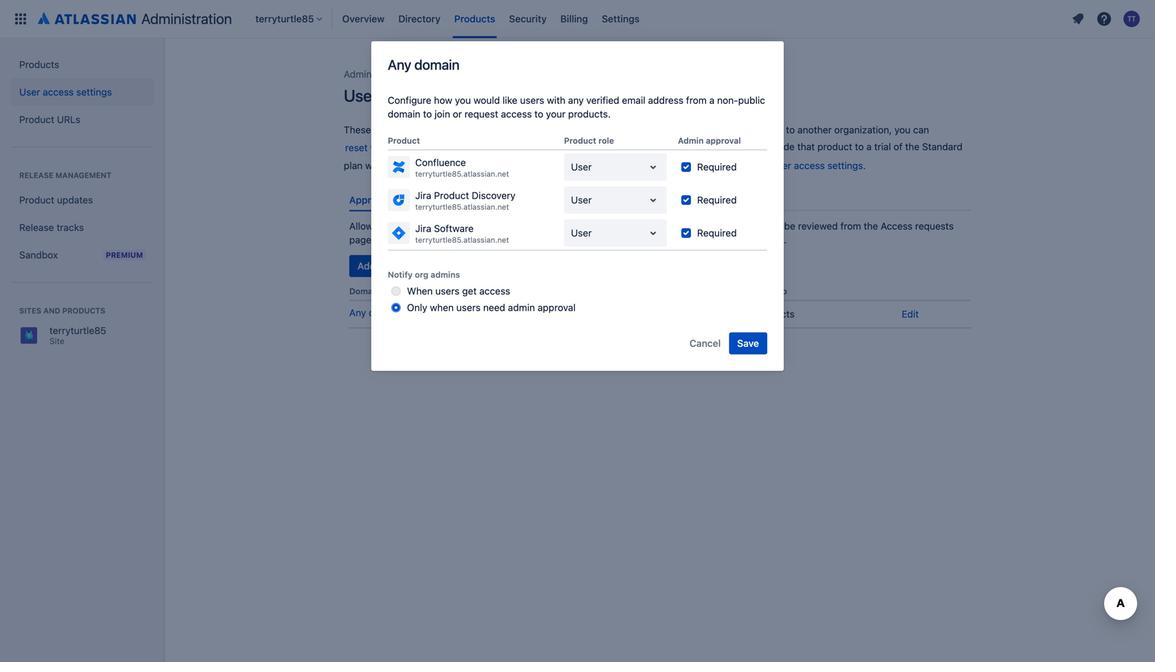Task type: vqa. For each thing, say whether or not it's contained in the screenshot.
the to
yes



Task type: locate. For each thing, give the bounding box(es) containing it.
1 horizontal spatial products
[[455, 13, 496, 24]]

domain
[[415, 56, 460, 73], [388, 108, 421, 120], [617, 234, 650, 246], [378, 260, 412, 272], [369, 307, 402, 319]]

settings link
[[598, 8, 644, 30]]

need
[[483, 302, 506, 313]]

your right (e.g.
[[675, 234, 695, 246]]

None radio
[[391, 287, 401, 296]]

2 horizontal spatial a
[[867, 141, 872, 152]]

get inside these settings control how users get access to your products. if you wish to transfer your products to another organization, you can reset your user access settings
[[494, 124, 508, 136]]

product for product role
[[564, 136, 597, 145]]

email up review
[[468, 220, 492, 232]]

about
[[691, 160, 717, 171]]

1 horizontal spatial get
[[494, 124, 508, 136]]

1 horizontal spatial be
[[785, 220, 796, 232]]

1 horizontal spatial any
[[388, 56, 412, 73]]

1 horizontal spatial a
[[710, 95, 715, 106]]

jira down the unlocked
[[416, 190, 432, 201]]

these up reset
[[344, 124, 371, 136]]

jira
[[416, 190, 432, 201], [416, 223, 432, 234]]

1 requests from the left
[[725, 220, 763, 232]]

1 vertical spatial products.
[[578, 124, 621, 136]]

a left the trial
[[867, 141, 872, 152]]

products. up 'role' on the right top
[[578, 124, 621, 136]]

settings
[[602, 13, 640, 24]]

product for product
[[388, 136, 420, 145]]

confluence terryturtle85.atlassian.net
[[416, 157, 509, 178]]

you inside allow users with approved email domains to request access to your products. these requests can be reviewed from the access requests page. you can skip the review process if you trust a specific domain (e.g. your company's domain).
[[530, 234, 546, 246]]

email inside 'configure how you would like users with any verified email address from a non-public domain to join or request access to your products.'
[[622, 95, 646, 106]]

settings
[[435, 86, 492, 105], [76, 86, 112, 98], [374, 124, 409, 136], [448, 142, 484, 153]]

and
[[43, 306, 60, 315]]

be down "exceed"
[[525, 160, 536, 171]]

can up domain).
[[766, 220, 782, 232]]

jira up skip
[[416, 223, 432, 234]]

access up need
[[480, 286, 511, 297]]

products inside 'global navigation' element
[[455, 13, 496, 24]]

access up specific
[[582, 220, 613, 232]]

user up the unlocked
[[393, 142, 412, 153]]

invitation links
[[510, 194, 575, 206]]

trial
[[875, 141, 892, 152]]

non-
[[718, 95, 739, 106]]

release for release tracks
[[19, 222, 54, 233]]

admin
[[344, 68, 372, 80], [678, 136, 704, 145]]

0 horizontal spatial admin
[[344, 68, 372, 80]]

0 horizontal spatial request
[[465, 108, 499, 120]]

domains down the unlocked
[[396, 194, 434, 206]]

2 vertical spatial a
[[572, 234, 577, 246]]

company's
[[697, 234, 745, 246]]

terryturtle85
[[388, 68, 445, 80], [50, 325, 106, 336]]

be
[[525, 160, 536, 171], [785, 220, 796, 232]]

configure how you would like users with any verified email address from a non-public domain to join or request access to your products.
[[388, 95, 766, 120]]

you inside 'configure how you would like users with any verified email address from a non-public domain to join or request access to your products.'
[[455, 95, 471, 106]]

tab list
[[344, 189, 977, 212]]

0 horizontal spatial domains
[[396, 194, 434, 206]]

required
[[698, 161, 737, 173], [698, 194, 737, 206], [698, 227, 737, 239]]

admin for admin
[[344, 68, 372, 80]]

0 vertical spatial any
[[568, 95, 584, 106]]

1 vertical spatial any
[[626, 141, 642, 152]]

from right reviewed
[[841, 220, 862, 232]]

sandbox
[[19, 249, 58, 261]]

how inside 'configure how you would like users with any verified email address from a non-public domain to join or request access to your products.'
[[434, 95, 453, 106]]

1 vertical spatial any domain
[[349, 307, 402, 319]]

request up trust
[[546, 220, 580, 232]]

1 vertical spatial a
[[867, 141, 872, 152]]

0 vertical spatial products
[[455, 13, 496, 24]]

domains
[[396, 194, 434, 206], [494, 220, 532, 232]]

None radio
[[391, 303, 401, 313]]

email
[[622, 95, 646, 106], [468, 220, 492, 232]]

0 vertical spatial request
[[465, 108, 499, 120]]

open image
[[645, 192, 662, 209], [645, 225, 662, 242]]

0 horizontal spatial email
[[468, 220, 492, 232]]

admin down transfer on the right
[[678, 136, 704, 145]]

products. down verified
[[568, 108, 611, 120]]

we'll
[[736, 141, 755, 152]]

0 vertical spatial terryturtle85
[[388, 68, 445, 80]]

when users get access
[[407, 286, 511, 297]]

user
[[569, 141, 589, 152], [393, 142, 412, 153], [430, 160, 449, 171], [772, 160, 792, 171]]

a right trust
[[572, 234, 577, 246]]

directory link
[[394, 8, 445, 30]]

notify org admins option group
[[388, 283, 768, 316]]

user access settings down terryturtle85 link at the top left of the page
[[344, 86, 492, 105]]

you right if
[[530, 234, 546, 246]]

the down approved
[[435, 234, 450, 246]]

0 horizontal spatial with
[[365, 160, 384, 171]]

your down 'configure how you would like users with any verified email address from a non-public domain to join or request access to your products.'
[[556, 124, 575, 136]]

you up of on the top of the page
[[895, 124, 911, 136]]

your down open image
[[628, 220, 647, 232]]

with inside allow users with approved email domains to request access to your products. these requests can be reviewed from the access requests page. you can skip the review process if you trust a specific domain (e.g. your company's domain).
[[403, 220, 421, 232]]

you up or
[[455, 95, 471, 106]]

products. inside 'configure how you would like users with any verified email address from a non-public domain to join or request access to your products.'
[[568, 108, 611, 120]]

get inside notify org admins option group
[[462, 286, 477, 297]]

jira software image
[[391, 225, 407, 242]]

none radio inside notify org admins option group
[[391, 303, 401, 313]]

users up the .
[[467, 124, 491, 136]]

can right trials
[[507, 160, 523, 171]]

3 required from the top
[[698, 227, 737, 239]]

your up "exceed"
[[546, 108, 566, 120]]

domain down configure
[[388, 108, 421, 120]]

products link
[[450, 8, 500, 30], [11, 51, 154, 78]]

1 jira from the top
[[416, 190, 432, 201]]

0 vertical spatial email
[[622, 95, 646, 106]]

1 vertical spatial domains
[[494, 220, 532, 232]]

how up join
[[434, 95, 453, 106]]

transfer
[[685, 124, 719, 136]]

with up skip
[[403, 220, 421, 232]]

get down like
[[494, 124, 508, 136]]

2 vertical spatial products.
[[650, 220, 692, 232]]

can
[[914, 124, 930, 136], [507, 160, 523, 171], [766, 220, 782, 232], [396, 234, 412, 246]]

tab list containing approved domains
[[344, 189, 977, 212]]

terryturtle85.atlassian.net up software
[[416, 203, 509, 211]]

can right the you
[[396, 234, 412, 246]]

1 vertical spatial email
[[468, 220, 492, 232]]

0 vertical spatial terryturtle85.atlassian.net
[[416, 170, 509, 178]]

the right of on the top of the page
[[906, 141, 920, 152]]

0 horizontal spatial be
[[525, 160, 536, 171]]

a inside allow users with approved email domains to request access to your products. these requests can be reviewed from the access requests page. you can skip the review process if you trust a specific domain (e.g. your company's domain).
[[572, 234, 577, 246]]

save button
[[729, 333, 768, 355]]

any domain down domain
[[349, 307, 402, 319]]

approval inside notify org admins option group
[[538, 302, 576, 313]]

1 vertical spatial admin
[[678, 136, 704, 145]]

you right the .
[[499, 141, 515, 152]]

0 vertical spatial a
[[710, 95, 715, 106]]

only
[[407, 302, 428, 313]]

request down would
[[465, 108, 499, 120]]

1 horizontal spatial domains
[[494, 220, 532, 232]]

open image up allow users with approved email domains to request access to your products. these requests can be reviewed from the access requests page. you can skip the review process if you trust a specific domain (e.g. your company's domain).
[[645, 192, 662, 209]]

1 horizontal spatial email
[[622, 95, 646, 106]]

user access settings
[[344, 86, 492, 105], [19, 86, 112, 98]]

domain left (e.g.
[[617, 234, 650, 246]]

1 vertical spatial get
[[462, 286, 477, 297]]

domains up if
[[494, 220, 532, 232]]

0 horizontal spatial get
[[462, 286, 477, 297]]

open image for terryturtle85.atlassian.net
[[645, 225, 662, 242]]

a inside 'configure how you would like users with any verified email address from a non-public domain to join or request access to your products.'
[[710, 95, 715, 106]]

notify
[[388, 270, 413, 280]]

process
[[484, 234, 519, 246]]

1 vertical spatial if
[[491, 141, 497, 152]]

any right on at the top right
[[626, 141, 642, 152]]

1 vertical spatial approval
[[538, 302, 576, 313]]

0 vertical spatial these
[[344, 124, 371, 136]]

0 vertical spatial if
[[623, 124, 629, 136]]

2 vertical spatial any
[[595, 160, 611, 171]]

a
[[710, 95, 715, 106], [867, 141, 872, 152], [572, 234, 577, 246]]

1 vertical spatial required
[[698, 194, 737, 206]]

1 horizontal spatial request
[[546, 220, 580, 232]]

2 required from the top
[[698, 194, 737, 206]]

unlocked
[[387, 160, 427, 171]]

learn more about configuring user access settings.
[[638, 160, 866, 171]]

0 horizontal spatial a
[[572, 234, 577, 246]]

1 vertical spatial any
[[349, 307, 366, 319]]

1 horizontal spatial requests
[[916, 220, 954, 232]]

products. inside allow users with approved email domains to request access to your products. these requests can be reviewed from the access requests page. you can skip the review process if you trust a specific domain (e.g. your company's domain).
[[650, 220, 692, 232]]

a left non-
[[710, 95, 715, 106]]

1 horizontal spatial products link
[[450, 8, 500, 30]]

1 horizontal spatial these
[[695, 220, 722, 232]]

email inside allow users with approved email domains to request access to your products. these requests can be reviewed from the access requests page. you can skip the review process if you trust a specific domain (e.g. your company's domain).
[[468, 220, 492, 232]]

0 horizontal spatial any
[[349, 307, 366, 319]]

1 release from the top
[[19, 171, 53, 180]]

0 horizontal spatial any
[[568, 95, 584, 106]]

required down plan, on the right of the page
[[698, 161, 737, 173]]

access down like
[[501, 108, 532, 120]]

0 horizontal spatial approval
[[538, 302, 576, 313]]

open image right specific
[[645, 225, 662, 242]]

admin down overview link
[[344, 68, 372, 80]]

2 open image from the top
[[645, 225, 662, 242]]

plan,
[[711, 141, 733, 152]]

1 vertical spatial jira
[[416, 223, 432, 234]]

product for product urls
[[19, 114, 54, 125]]

terryturtle85 site
[[50, 325, 106, 346]]

1 horizontal spatial if
[[623, 124, 629, 136]]

global navigation element
[[8, 0, 1068, 38]]

how
[[434, 95, 453, 106], [446, 124, 464, 136]]

0 horizontal spatial terryturtle85
[[50, 325, 106, 336]]

1 vertical spatial release
[[19, 222, 54, 233]]

2 vertical spatial required
[[698, 227, 737, 239]]

any domain up configure
[[388, 56, 460, 73]]

terryturtle85.atlassian.net down software
[[416, 236, 509, 245]]

approved
[[349, 194, 393, 206]]

learn
[[638, 160, 663, 171]]

jira inside jira product discovery terryturtle85.atlassian.net
[[416, 190, 432, 201]]

from up transfer on the right
[[686, 95, 707, 106]]

1 open image from the top
[[645, 192, 662, 209]]

0 horizontal spatial these
[[344, 124, 371, 136]]

if right the .
[[491, 141, 497, 152]]

jira for jira software
[[416, 223, 432, 234]]

with right plan
[[365, 160, 384, 171]]

would
[[474, 95, 500, 106]]

access
[[881, 220, 913, 232]]

product role
[[564, 136, 614, 145]]

1 horizontal spatial from
[[841, 220, 862, 232]]

1 vertical spatial terryturtle85.atlassian.net
[[416, 203, 509, 211]]

0 vertical spatial required
[[698, 161, 737, 173]]

domain).
[[748, 234, 787, 246]]

settings up reset your user access settings button
[[374, 124, 409, 136]]

cancel
[[690, 338, 721, 349]]

product left 'role' on the right top
[[564, 136, 597, 145]]

on
[[612, 141, 623, 152]]

requests up company's
[[725, 220, 763, 232]]

product up 'release tracks'
[[19, 194, 54, 206]]

user inside these settings control how users get access to your products. if you wish to transfer your products to another organization, you can reset your user access settings
[[393, 142, 412, 153]]

jira product discovery image
[[391, 192, 407, 209], [391, 192, 407, 209]]

these
[[344, 124, 371, 136], [695, 220, 722, 232]]

invitation
[[510, 194, 552, 206]]

configure
[[388, 95, 432, 106]]

1 vertical spatial with
[[365, 160, 384, 171]]

users right like
[[520, 95, 545, 106]]

get up only when users need admin approval
[[462, 286, 477, 297]]

learn more about configuring user access settings. link
[[638, 160, 866, 171]]

be up domain).
[[785, 220, 796, 232]]

required down about
[[698, 194, 737, 206]]

2 jira from the top
[[416, 223, 432, 234]]

.
[[485, 141, 488, 152]]

with inside ".     if you exceed the user limit on any product's free plan, we'll upgrade that product to a trial of the standard plan with unlocked user limits.     trials can be cancelled at any time."
[[365, 160, 384, 171]]

if inside these settings control how users get access to your products. if you wish to transfer your products to another organization, you can reset your user access settings
[[623, 124, 629, 136]]

2 terryturtle85.atlassian.net from the top
[[416, 203, 509, 211]]

trust
[[549, 234, 569, 246]]

products inside these settings control how users get access to your products. if you wish to transfer your products to another organization, you can reset your user access settings
[[744, 124, 784, 136]]

you
[[377, 234, 393, 246]]

page.
[[349, 234, 374, 246]]

release up product updates
[[19, 171, 53, 180]]

any down domain
[[349, 307, 366, 319]]

when
[[430, 302, 454, 313]]

1 user access settings from the left
[[344, 86, 492, 105]]

0 horizontal spatial products link
[[11, 51, 154, 78]]

1 vertical spatial how
[[446, 124, 464, 136]]

more
[[666, 160, 689, 171]]

1 vertical spatial open image
[[645, 225, 662, 242]]

access inside 'configure how you would like users with any verified email address from a non-public domain to join or request access to your products.'
[[501, 108, 532, 120]]

1 vertical spatial products
[[19, 59, 59, 70]]

0 vertical spatial open image
[[645, 192, 662, 209]]

confluence image
[[391, 159, 407, 176], [391, 159, 407, 176]]

0 vertical spatial with
[[547, 95, 566, 106]]

products up user access settings link in the top left of the page
[[19, 59, 59, 70]]

1 horizontal spatial with
[[403, 220, 421, 232]]

none radio inside notify org admins option group
[[391, 287, 401, 296]]

tracks
[[57, 222, 84, 233]]

0 vertical spatial products.
[[568, 108, 611, 120]]

terryturtle85 for terryturtle85 site
[[50, 325, 106, 336]]

user down at
[[571, 194, 592, 206]]

1 horizontal spatial admin
[[678, 136, 704, 145]]

product left urls
[[19, 114, 54, 125]]

domain inside 'configure how you would like users with any verified email address from a non-public domain to join or request access to your products.'
[[388, 108, 421, 120]]

requests
[[725, 220, 763, 232], [916, 220, 954, 232]]

join
[[435, 108, 450, 120]]

or
[[453, 108, 462, 120]]

0 vertical spatial admin
[[344, 68, 372, 80]]

these up company's
[[695, 220, 722, 232]]

1 vertical spatial be
[[785, 220, 796, 232]]

user right trust
[[571, 227, 592, 239]]

0 horizontal spatial user access settings
[[19, 86, 112, 98]]

if
[[623, 124, 629, 136], [491, 141, 497, 152]]

domain inside allow users with approved email domains to request access to your products. these requests can be reviewed from the access requests page. you can skip the review process if you trust a specific domain (e.g. your company's domain).
[[617, 234, 650, 246]]

terryturtle85.atlassian.net down confluence at the top
[[416, 170, 509, 178]]

can up standard
[[914, 124, 930, 136]]

products. up (e.g.
[[650, 220, 692, 232]]

specific
[[580, 234, 614, 246]]

0 vertical spatial from
[[686, 95, 707, 106]]

0 vertical spatial be
[[525, 160, 536, 171]]

edit button
[[902, 308, 919, 321]]

0 horizontal spatial if
[[491, 141, 497, 152]]

products link left security link
[[450, 8, 500, 30]]

1 horizontal spatial terryturtle85
[[388, 68, 445, 80]]

like
[[503, 95, 518, 106]]

premium
[[106, 251, 143, 260]]

any left verified
[[568, 95, 584, 106]]

user up product urls
[[19, 86, 40, 98]]

user down admin link
[[344, 86, 378, 105]]

2 release from the top
[[19, 222, 54, 233]]

email right verified
[[622, 95, 646, 106]]

products link up product urls link
[[11, 51, 154, 78]]

save
[[738, 338, 759, 349]]

atlassian image
[[38, 10, 136, 26], [38, 10, 136, 26]]

any
[[388, 56, 412, 73], [349, 307, 366, 319]]

1 vertical spatial these
[[695, 220, 722, 232]]

0 horizontal spatial from
[[686, 95, 707, 106]]

limit
[[591, 141, 610, 152]]

to inside ".     if you exceed the user limit on any product's free plan, we'll upgrade that product to a trial of the standard plan with unlocked user limits.     trials can be cancelled at any time."
[[855, 141, 864, 152]]

with right like
[[547, 95, 566, 106]]

1 horizontal spatial user access settings
[[344, 86, 492, 105]]

role
[[599, 136, 614, 145]]

cancel button
[[682, 333, 729, 355]]

0 vertical spatial jira
[[416, 190, 432, 201]]

jira inside jira software terryturtle85.atlassian.net
[[416, 223, 432, 234]]

any right at
[[595, 160, 611, 171]]

2 vertical spatial with
[[403, 220, 421, 232]]

0 vertical spatial release
[[19, 171, 53, 180]]

approval right admin
[[538, 302, 576, 313]]

if up on at the top right
[[623, 124, 629, 136]]

product updates
[[19, 194, 93, 206]]

admin
[[508, 302, 535, 313]]

1 horizontal spatial approval
[[706, 136, 741, 145]]

1 vertical spatial from
[[841, 220, 862, 232]]

release up sandbox
[[19, 222, 54, 233]]

1 vertical spatial request
[[546, 220, 580, 232]]

applies to
[[747, 286, 788, 296]]

products
[[744, 124, 784, 136], [62, 306, 105, 315], [755, 309, 795, 320]]

user access settings up urls
[[19, 86, 112, 98]]

2 horizontal spatial with
[[547, 95, 566, 106]]

0 vertical spatial domains
[[396, 194, 434, 206]]

0 vertical spatial get
[[494, 124, 508, 136]]

any inside button
[[349, 307, 366, 319]]

any up configure
[[388, 56, 412, 73]]

0 vertical spatial how
[[434, 95, 453, 106]]

users
[[520, 95, 545, 106], [467, 124, 491, 136], [376, 220, 400, 232], [436, 286, 460, 297], [457, 302, 481, 313]]

access down control
[[415, 142, 446, 153]]

1 vertical spatial terryturtle85
[[50, 325, 106, 336]]

0 horizontal spatial requests
[[725, 220, 763, 232]]

2 vertical spatial terryturtle85.atlassian.net
[[416, 236, 509, 245]]

users down when users get access
[[457, 302, 481, 313]]



Task type: describe. For each thing, give the bounding box(es) containing it.
access inside notify org admins option group
[[480, 286, 511, 297]]

product inside jira product discovery terryturtle85.atlassian.net
[[434, 190, 469, 201]]

settings up limits.
[[448, 142, 484, 153]]

that
[[798, 141, 815, 152]]

admin link
[[344, 66, 372, 83]]

configuring
[[719, 160, 770, 171]]

domain up configure
[[415, 56, 460, 73]]

settings.
[[828, 160, 866, 171]]

add domain button
[[349, 255, 420, 277]]

domains inside allow users with approved email domains to request access to your products. these requests can be reviewed from the access requests page. you can skip the review process if you trust a specific domain (e.g. your company's domain).
[[494, 220, 532, 232]]

limits.
[[452, 160, 478, 171]]

open image for discovery
[[645, 192, 662, 209]]

user access settings link
[[11, 78, 154, 106]]

approved domains
[[349, 194, 434, 206]]

request inside allow users with approved email domains to request access to your products. these requests can be reviewed from the access requests page. you can skip the review process if you trust a specific domain (e.g. your company's domain).
[[546, 220, 580, 232]]

.     if you exceed the user limit on any product's free plan, we'll upgrade that product to a trial of the standard plan with unlocked user limits.     trials can be cancelled at any time.
[[344, 141, 963, 171]]

1 terryturtle85.atlassian.net from the top
[[416, 170, 509, 178]]

management
[[56, 171, 112, 180]]

user up at
[[569, 141, 589, 152]]

trials
[[480, 160, 504, 171]]

0 vertical spatial any
[[388, 56, 412, 73]]

required for terryturtle85.atlassian.net
[[698, 227, 737, 239]]

products up terryturtle85 site
[[62, 306, 105, 315]]

admin approval
[[678, 136, 741, 145]]

terryturtle85 for terryturtle85
[[388, 68, 445, 80]]

control
[[412, 124, 443, 136]]

jira software terryturtle85.atlassian.net
[[416, 223, 509, 245]]

updates
[[57, 194, 93, 206]]

release tracks link
[[11, 214, 154, 241]]

user left limits.
[[430, 160, 449, 171]]

your up plan, on the right of the page
[[722, 124, 741, 136]]

applies
[[747, 286, 777, 296]]

access inside allow users with approved email domains to request access to your products. these requests can be reviewed from the access requests page. you can skip the review process if you trust a specific domain (e.g. your company's domain).
[[582, 220, 613, 232]]

any domain button
[[349, 306, 418, 323]]

if
[[522, 234, 527, 246]]

overview link
[[338, 8, 389, 30]]

confluence
[[416, 157, 466, 168]]

these inside allow users with approved email domains to request access to your products. these requests can be reviewed from the access requests page. you can skip the review process if you trust a specific domain (e.g. your company's domain).
[[695, 220, 722, 232]]

reset
[[345, 142, 368, 153]]

at
[[584, 160, 593, 171]]

products. inside these settings control how users get access to your products. if you wish to transfer your products to another organization, you can reset your user access settings
[[578, 124, 621, 136]]

product for product updates
[[19, 194, 54, 206]]

2 requests from the left
[[916, 220, 954, 232]]

product
[[818, 141, 853, 152]]

release for release management
[[19, 171, 53, 180]]

request inside 'configure how you would like users with any verified email address from a non-public domain to join or request access to your products.'
[[465, 108, 499, 120]]

access down that
[[794, 160, 825, 171]]

terryturtle85.atlassian.net inside jira product discovery terryturtle85.atlassian.net
[[416, 203, 509, 211]]

release management
[[19, 171, 112, 180]]

review
[[452, 234, 481, 246]]

required for discovery
[[698, 194, 737, 206]]

you left wish
[[632, 124, 648, 136]]

any inside 'configure how you would like users with any verified email address from a non-public domain to join or request access to your products.'
[[568, 95, 584, 106]]

add domain
[[358, 260, 412, 272]]

jira for jira product discovery
[[416, 190, 432, 201]]

admins
[[431, 270, 460, 280]]

2 horizontal spatial any
[[626, 141, 642, 152]]

1 vertical spatial products link
[[11, 51, 154, 78]]

product urls
[[19, 114, 80, 125]]

users down the admins
[[436, 286, 460, 297]]

release tracks
[[19, 222, 84, 233]]

if inside ".     if you exceed the user limit on any product's free plan, we'll upgrade that product to a trial of the standard plan with unlocked user limits.     trials can be cancelled at any time."
[[491, 141, 497, 152]]

edit
[[902, 309, 919, 320]]

invites
[[469, 194, 499, 206]]

discovery
[[472, 190, 516, 201]]

with inside 'configure how you would like users with any verified email address from a non-public domain to join or request access to your products.'
[[547, 95, 566, 106]]

add
[[358, 260, 376, 272]]

settings up product urls link
[[76, 86, 112, 98]]

info image
[[402, 306, 418, 323]]

access up "exceed"
[[511, 124, 542, 136]]

plan
[[344, 160, 363, 171]]

users inside these settings control how users get access to your products. if you wish to transfer your products to another organization, you can reset your user access settings
[[467, 124, 491, 136]]

3 terryturtle85.atlassian.net from the top
[[416, 236, 509, 245]]

users inside allow users with approved email domains to request access to your products. these requests can be reviewed from the access requests page. you can skip the review process if you trust a specific domain (e.g. your company's domain).
[[376, 220, 400, 232]]

user down upgrade
[[772, 160, 792, 171]]

standard
[[923, 141, 963, 152]]

skip
[[415, 234, 433, 246]]

access up product urls
[[43, 86, 74, 98]]

these inside these settings control how users get access to your products. if you wish to transfer your products to another organization, you can reset your user access settings
[[344, 124, 371, 136]]

reset your user access settings button
[[344, 137, 485, 159]]

free
[[689, 141, 709, 152]]

a inside ".     if you exceed the user limit on any product's free plan, we'll upgrade that product to a trial of the standard plan with unlocked user limits.     trials can be cancelled at any time."
[[867, 141, 872, 152]]

jira product discovery terryturtle85.atlassian.net
[[416, 190, 516, 211]]

from inside allow users with approved email domains to request access to your products. these requests can be reviewed from the access requests page. you can skip the review process if you trust a specific domain (e.g. your company's domain).
[[841, 220, 862, 232]]

user down product role
[[571, 161, 592, 173]]

access down terryturtle85 link at the top left of the page
[[381, 86, 431, 105]]

of
[[894, 141, 903, 152]]

billing
[[561, 13, 588, 24]]

1 required from the top
[[698, 161, 737, 173]]

billing link
[[557, 8, 593, 30]]

address
[[648, 95, 684, 106]]

another
[[798, 124, 832, 136]]

admin for admin approval
[[678, 136, 704, 145]]

sites
[[19, 306, 41, 315]]

domain
[[349, 286, 380, 296]]

user inside user access settings link
[[19, 86, 40, 98]]

products down applies to
[[755, 309, 795, 320]]

sites and products
[[19, 306, 105, 315]]

open image
[[645, 159, 662, 176]]

security
[[509, 13, 547, 24]]

be inside allow users with approved email domains to request access to your products. these requests can be reviewed from the access requests page. you can skip the review process if you trust a specific domain (e.g. your company's domain).
[[785, 220, 796, 232]]

1 horizontal spatial any
[[595, 160, 611, 171]]

2 user access settings from the left
[[19, 86, 112, 98]]

overview
[[342, 13, 385, 24]]

domain down domain
[[369, 307, 402, 319]]

0 vertical spatial products link
[[450, 8, 500, 30]]

approved
[[424, 220, 466, 232]]

(e.g.
[[652, 234, 672, 246]]

administration
[[141, 10, 232, 27]]

can inside ".     if you exceed the user limit on any product's free plan, we'll upgrade that product to a trial of the standard plan with unlocked user limits.     trials can be cancelled at any time."
[[507, 160, 523, 171]]

allow users with approved email domains to request access to your products. these requests can be reviewed from the access requests page. you can skip the review process if you trust a specific domain (e.g. your company's domain).
[[349, 220, 954, 246]]

software
[[434, 223, 474, 234]]

0 horizontal spatial products
[[19, 59, 59, 70]]

from inside 'configure how you would like users with any verified email address from a non-public domain to join or request access to your products.'
[[686, 95, 707, 106]]

org
[[415, 270, 429, 280]]

your inside 'configure how you would like users with any verified email address from a non-public domain to join or request access to your products.'
[[546, 108, 566, 120]]

urls
[[57, 114, 80, 125]]

settings up or
[[435, 86, 492, 105]]

you inside ".     if you exceed the user limit on any product's free plan, we'll upgrade that product to a trial of the standard plan with unlocked user limits.     trials can be cancelled at any time."
[[499, 141, 515, 152]]

can inside these settings control how users get access to your products. if you wish to transfer your products to another organization, you can reset your user access settings
[[914, 124, 930, 136]]

security link
[[505, 8, 551, 30]]

the left access
[[864, 220, 879, 232]]

user left invites
[[445, 194, 467, 206]]

upgrade
[[758, 141, 795, 152]]

be inside ".     if you exceed the user limit on any product's free plan, we'll upgrade that product to a trial of the standard plan with unlocked user limits.     trials can be cancelled at any time."
[[525, 160, 536, 171]]

your right reset
[[370, 142, 390, 153]]

how inside these settings control how users get access to your products. if you wish to transfer your products to another organization, you can reset your user access settings
[[446, 124, 464, 136]]

when
[[407, 286, 433, 297]]

time.
[[614, 160, 636, 171]]

the up cancelled
[[552, 141, 567, 152]]

domain down the you
[[378, 260, 412, 272]]

cancelled
[[539, 160, 582, 171]]

exceed
[[518, 141, 550, 152]]

users inside 'configure how you would like users with any verified email address from a non-public domain to join or request access to your products.'
[[520, 95, 545, 106]]

any domain inside button
[[349, 307, 402, 319]]

0 vertical spatial approval
[[706, 136, 741, 145]]

organization,
[[835, 124, 892, 136]]

terryturtle85 link
[[388, 66, 445, 83]]

jira software image
[[391, 225, 407, 242]]

0 vertical spatial any domain
[[388, 56, 460, 73]]

administration banner
[[0, 0, 1156, 39]]

verified
[[587, 95, 620, 106]]



